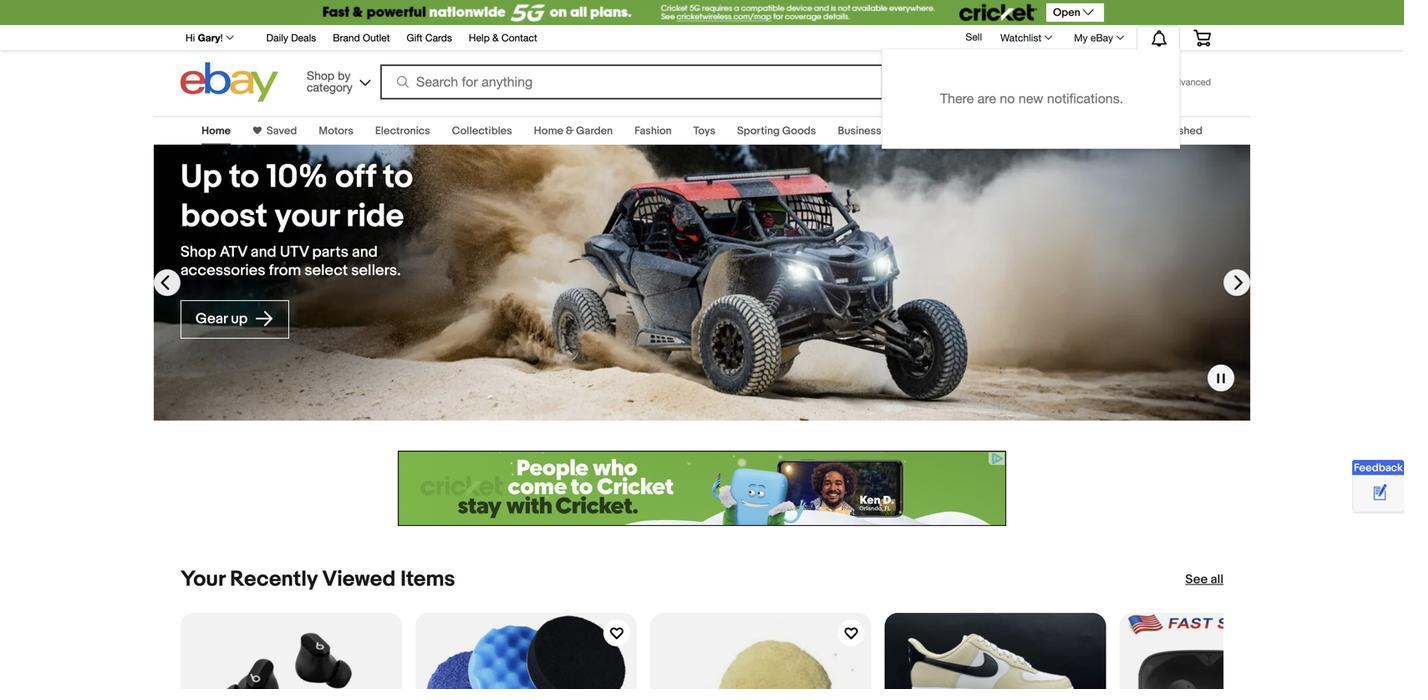 Task type: describe. For each thing, give the bounding box(es) containing it.
saved
[[267, 125, 297, 138]]

deals
[[291, 32, 316, 43]]

new
[[1019, 91, 1044, 106]]

help
[[469, 32, 490, 43]]

by
[[338, 69, 351, 82]]

open button
[[1047, 3, 1105, 22]]

your
[[275, 197, 339, 236]]

business
[[838, 125, 882, 138]]

watchlist
[[1001, 32, 1042, 43]]

help & contact
[[469, 32, 537, 43]]

2 and from the left
[[352, 243, 378, 261]]

parts
[[312, 243, 349, 261]]

& for industrial
[[884, 125, 892, 138]]

brand outlet link
[[333, 29, 390, 48]]

shop by category button
[[299, 62, 375, 98]]

my ebay
[[1075, 32, 1114, 43]]

business & industrial link
[[838, 125, 940, 138]]

sellers.
[[351, 261, 401, 280]]

refurbished
[[1143, 125, 1203, 138]]

gear
[[196, 310, 228, 327]]

hi
[[186, 32, 195, 43]]

notifications.
[[1048, 91, 1124, 106]]

garden
[[576, 125, 613, 138]]

utv
[[280, 243, 309, 261]]

up
[[231, 310, 248, 327]]

my
[[1075, 32, 1088, 43]]

daily
[[266, 32, 288, 43]]

toys
[[694, 125, 716, 138]]

daily deals
[[266, 32, 316, 43]]

electronics
[[375, 125, 430, 138]]

gear up
[[196, 310, 251, 327]]

gift cards
[[407, 32, 452, 43]]

advanced
[[1170, 77, 1212, 87]]

viewed
[[322, 567, 396, 592]]

home for home
[[202, 125, 231, 138]]

are
[[978, 91, 997, 106]]

off
[[335, 158, 376, 197]]

account navigation
[[176, 25, 1224, 149]]

& for garden
[[566, 125, 574, 138]]

toys link
[[694, 125, 716, 138]]

ebay
[[1091, 32, 1114, 43]]

fashion link
[[635, 125, 672, 138]]

cards
[[426, 32, 452, 43]]

see
[[1186, 572, 1208, 587]]

sell
[[966, 31, 983, 43]]

select
[[305, 261, 348, 280]]

!
[[220, 32, 223, 43]]

daily deals link
[[266, 29, 316, 48]]

motors link
[[319, 125, 354, 138]]

see all
[[1186, 572, 1224, 587]]

ride
[[346, 197, 404, 236]]

home for home & garden
[[534, 125, 564, 138]]

gift cards link
[[407, 29, 452, 48]]

1 and from the left
[[251, 243, 277, 261]]

fashion
[[635, 125, 672, 138]]



Task type: locate. For each thing, give the bounding box(es) containing it.
hi gary !
[[186, 32, 223, 43]]

gift
[[407, 32, 423, 43]]

0 vertical spatial advertisement region
[[297, 0, 1108, 25]]

gary
[[198, 32, 220, 43]]

Search for anything text field
[[383, 66, 878, 98]]

boost
[[181, 197, 268, 236]]

none submit inside there are no new notifications. banner
[[1021, 64, 1162, 100]]

accessories
[[181, 261, 266, 280]]

from
[[269, 261, 301, 280]]

business & industrial
[[838, 125, 940, 138]]

1 to from the left
[[229, 158, 259, 197]]

2 to from the left
[[383, 158, 413, 197]]

to
[[229, 158, 259, 197], [383, 158, 413, 197]]

and
[[251, 243, 277, 261], [352, 243, 378, 261]]

and up sellers.
[[352, 243, 378, 261]]

0 horizontal spatial shop
[[181, 243, 216, 261]]

& inside 'help & contact' link
[[493, 32, 499, 43]]

0 vertical spatial shop
[[307, 69, 335, 82]]

items
[[401, 567, 455, 592]]

industrial
[[895, 125, 940, 138]]

& left the garden
[[566, 125, 574, 138]]

0 horizontal spatial &
[[493, 32, 499, 43]]

to right up
[[229, 158, 259, 197]]

home left the garden
[[534, 125, 564, 138]]

refurbished link
[[1143, 125, 1203, 138]]

your recently viewed items link
[[181, 567, 455, 592]]

contact
[[502, 32, 537, 43]]

sell link
[[959, 31, 990, 43]]

up to 10% off to boost your ride shop atv and utv parts and accessories from select sellers.
[[181, 158, 413, 280]]

0 horizontal spatial and
[[251, 243, 277, 261]]

1 vertical spatial shop
[[181, 243, 216, 261]]

home up up
[[202, 125, 231, 138]]

there are no new notifications. banner
[[176, 25, 1224, 149]]

help & contact link
[[469, 29, 537, 48]]

goods
[[783, 125, 816, 138]]

open
[[1054, 6, 1081, 19]]

no
[[1000, 91, 1015, 106]]

home & garden
[[534, 125, 613, 138]]

sporting goods
[[738, 125, 816, 138]]

sporting goods link
[[738, 125, 816, 138]]

& right business
[[884, 125, 892, 138]]

0 horizontal spatial to
[[229, 158, 259, 197]]

all
[[1211, 572, 1224, 587]]

your
[[181, 567, 225, 592]]

advertisement region inside up to 10% off to boost your ride main content
[[398, 451, 1007, 526]]

home
[[202, 125, 231, 138], [534, 125, 564, 138]]

1 home from the left
[[202, 125, 231, 138]]

my ebay link
[[1065, 28, 1132, 48]]

None submit
[[1021, 64, 1162, 100]]

shop inside up to 10% off to boost your ride shop atv and utv parts and accessories from select sellers.
[[181, 243, 216, 261]]

0 horizontal spatial home
[[202, 125, 231, 138]]

atv
[[220, 243, 247, 261]]

there
[[941, 91, 974, 106]]

10%
[[266, 158, 328, 197]]

advertisement region
[[297, 0, 1108, 25], [398, 451, 1007, 526]]

watchlist link
[[992, 28, 1060, 48]]

brand outlet
[[333, 32, 390, 43]]

collectibles
[[452, 125, 512, 138]]

your shopping cart image
[[1193, 29, 1213, 46]]

collectibles link
[[452, 125, 512, 138]]

1 horizontal spatial &
[[566, 125, 574, 138]]

motors
[[319, 125, 354, 138]]

shop inside shop by category
[[307, 69, 335, 82]]

shop left by
[[307, 69, 335, 82]]

see all link
[[1186, 571, 1224, 588]]

shop by category
[[307, 69, 353, 94]]

1 horizontal spatial shop
[[307, 69, 335, 82]]

up to 10% off to boost your ride main content
[[0, 106, 1405, 689]]

your recently viewed items
[[181, 567, 455, 592]]

&
[[493, 32, 499, 43], [566, 125, 574, 138], [884, 125, 892, 138]]

brand
[[333, 32, 360, 43]]

feedback
[[1355, 462, 1404, 475]]

recently
[[230, 567, 318, 592]]

1 horizontal spatial to
[[383, 158, 413, 197]]

1 vertical spatial advertisement region
[[398, 451, 1007, 526]]

1 horizontal spatial home
[[534, 125, 564, 138]]

there are no new notifications.
[[941, 91, 1124, 106]]

1 horizontal spatial and
[[352, 243, 378, 261]]

& for contact
[[493, 32, 499, 43]]

home & garden link
[[534, 125, 613, 138]]

sporting
[[738, 125, 780, 138]]

outlet
[[363, 32, 390, 43]]

shop
[[307, 69, 335, 82], [181, 243, 216, 261]]

electronics link
[[375, 125, 430, 138]]

advanced link
[[1162, 65, 1220, 99]]

up
[[181, 158, 222, 197]]

saved link
[[262, 125, 297, 138]]

category
[[307, 80, 353, 94]]

to right off
[[383, 158, 413, 197]]

& right help
[[493, 32, 499, 43]]

2 horizontal spatial &
[[884, 125, 892, 138]]

and up the from
[[251, 243, 277, 261]]

2 home from the left
[[534, 125, 564, 138]]

shop up accessories
[[181, 243, 216, 261]]



Task type: vqa. For each thing, say whether or not it's contained in the screenshot.
Books, Movies & Music link
no



